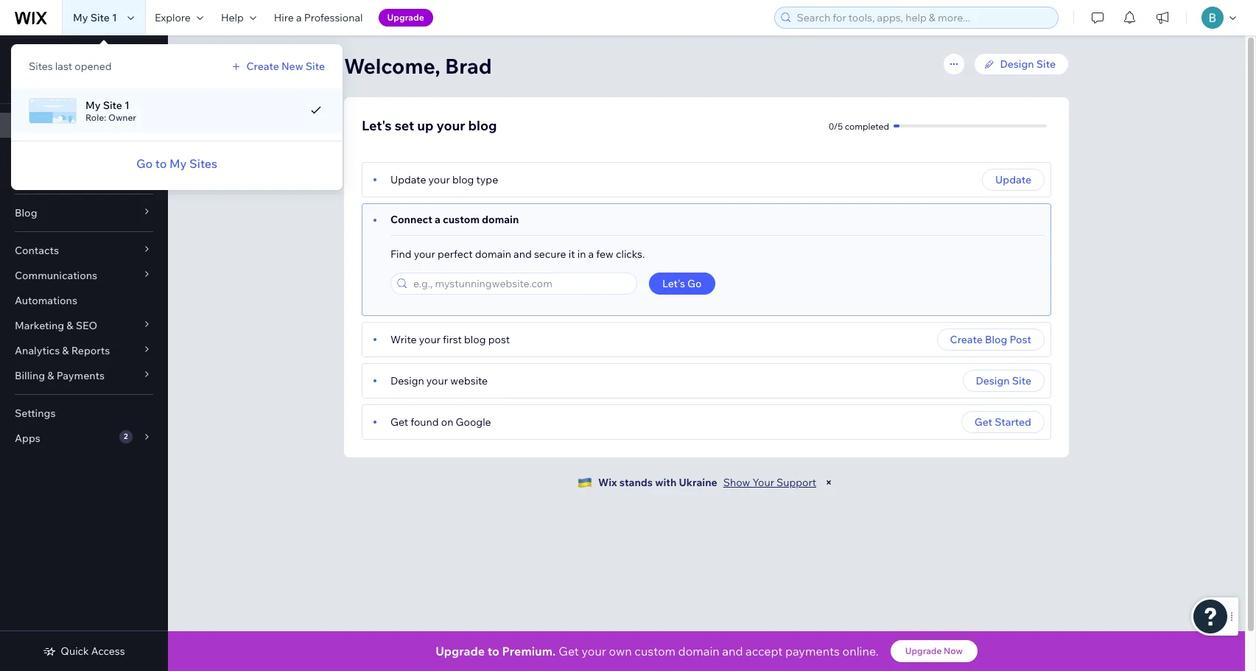 Task type: vqa. For each thing, say whether or not it's contained in the screenshot.
Campaign
no



Task type: locate. For each thing, give the bounding box(es) containing it.
1 horizontal spatial update
[[996, 173, 1032, 186]]

1 vertical spatial a
[[435, 213, 441, 226]]

setup
[[15, 119, 44, 132]]

analytics & reports button
[[0, 338, 168, 363]]

get inside button
[[975, 416, 993, 429]]

completed
[[31, 80, 75, 91], [845, 120, 890, 132]]

blog
[[15, 206, 37, 220], [985, 333, 1008, 346]]

last
[[55, 60, 72, 73]]

set inside sidebar 'element'
[[40, 48, 56, 61]]

1 horizontal spatial 1
[[125, 98, 130, 112]]

secure
[[534, 248, 566, 261]]

1 horizontal spatial let's set up your blog
[[362, 117, 497, 134]]

upgrade for upgrade now
[[906, 646, 942, 657]]

contacts button
[[0, 238, 168, 263]]

1 vertical spatial my
[[85, 98, 101, 112]]

1 vertical spatial and
[[722, 644, 743, 659]]

to for upgrade
[[488, 644, 500, 659]]

up
[[58, 48, 71, 61], [417, 117, 434, 134]]

1 horizontal spatial completed
[[845, 120, 890, 132]]

let's
[[15, 48, 38, 61], [362, 117, 392, 134], [663, 277, 685, 290]]

accept
[[746, 644, 783, 659]]

1 vertical spatial custom
[[635, 644, 676, 659]]

settings link
[[0, 401, 168, 426]]

upgrade up welcome, brad
[[387, 12, 424, 23]]

blog down 'my site 1'
[[98, 48, 120, 61]]

create inside button
[[950, 333, 983, 346]]

set down welcome,
[[395, 117, 414, 134]]

marketing
[[15, 319, 64, 332]]

completed inside sidebar 'element'
[[31, 80, 75, 91]]

1 horizontal spatial get
[[559, 644, 579, 659]]

get found on google
[[391, 416, 491, 429]]

0 horizontal spatial 0/5 completed
[[15, 80, 75, 91]]

find
[[391, 248, 412, 261]]

payments
[[56, 369, 105, 382]]

design inside button
[[976, 374, 1010, 388]]

a right in
[[588, 248, 594, 261]]

go inside "let's go" button
[[688, 277, 702, 290]]

1 vertical spatial 0/5
[[829, 120, 843, 132]]

up inside sidebar 'element'
[[58, 48, 71, 61]]

blog left post
[[985, 333, 1008, 346]]

quick access button
[[43, 645, 125, 658]]

1 horizontal spatial set
[[395, 117, 414, 134]]

blog
[[98, 48, 120, 61], [468, 117, 497, 134], [452, 173, 474, 186], [464, 333, 486, 346]]

0 horizontal spatial create
[[247, 60, 279, 73]]

1 vertical spatial design site
[[976, 374, 1032, 388]]

1 horizontal spatial custom
[[635, 644, 676, 659]]

up up update your blog type
[[417, 117, 434, 134]]

update for update
[[996, 173, 1032, 186]]

let's inside sidebar 'element'
[[15, 48, 38, 61]]

blog button
[[0, 200, 168, 226]]

0 horizontal spatial 0/5
[[15, 80, 29, 91]]

0 vertical spatial blog
[[15, 206, 37, 220]]

let's set up your blog down 'my site 1'
[[15, 48, 120, 61]]

0 vertical spatial 1
[[112, 11, 117, 24]]

get left started
[[975, 416, 993, 429]]

0 vertical spatial my
[[73, 11, 88, 24]]

site
[[90, 11, 110, 24], [1037, 57, 1056, 71], [306, 60, 325, 73], [103, 98, 122, 112], [1012, 374, 1032, 388]]

& inside popup button
[[62, 344, 69, 357]]

0 horizontal spatial let's set up your blog
[[15, 48, 120, 61]]

0 horizontal spatial set
[[40, 48, 56, 61]]

get right premium.
[[559, 644, 579, 659]]

0 vertical spatial a
[[296, 11, 302, 24]]

0 vertical spatial let's set up your blog
[[15, 48, 120, 61]]

set left opened
[[40, 48, 56, 61]]

create
[[247, 60, 279, 73], [950, 333, 983, 346]]

blog inside create blog post button
[[985, 333, 1008, 346]]

design your website
[[391, 374, 488, 388]]

1 horizontal spatial 0/5
[[829, 120, 843, 132]]

2 horizontal spatial let's
[[663, 277, 685, 290]]

to for go
[[155, 156, 167, 171]]

let's go button
[[649, 273, 715, 295]]

to
[[155, 156, 167, 171], [488, 644, 500, 659]]

1 vertical spatial 1
[[125, 98, 130, 112]]

my inside my site 1 role: owner
[[85, 98, 101, 112]]

0 vertical spatial 0/5 completed
[[15, 80, 75, 91]]

create left post
[[950, 333, 983, 346]]

upgrade
[[387, 12, 424, 23], [436, 644, 485, 659], [906, 646, 942, 657]]

professional
[[304, 11, 363, 24]]

and left accept
[[722, 644, 743, 659]]

& left seo
[[67, 319, 73, 332]]

let's inside button
[[663, 277, 685, 290]]

a right the connect
[[435, 213, 441, 226]]

1 vertical spatial domain
[[475, 248, 511, 261]]

upgrade left premium.
[[436, 644, 485, 659]]

0 vertical spatial &
[[67, 319, 73, 332]]

1 vertical spatial to
[[488, 644, 500, 659]]

update
[[391, 173, 426, 186], [996, 173, 1032, 186]]

1 horizontal spatial to
[[488, 644, 500, 659]]

& inside "dropdown button"
[[47, 369, 54, 382]]

first
[[443, 333, 462, 346]]

create left 'new'
[[247, 60, 279, 73]]

up left opened
[[58, 48, 71, 61]]

0 horizontal spatial completed
[[31, 80, 75, 91]]

1 horizontal spatial sites
[[189, 156, 217, 171]]

1 vertical spatial blog
[[985, 333, 1008, 346]]

google
[[456, 416, 491, 429]]

update for update your blog type
[[391, 173, 426, 186]]

to inside go to my sites link
[[155, 156, 167, 171]]

sites last opened
[[29, 60, 112, 73]]

& for billing
[[47, 369, 54, 382]]

1 vertical spatial sites
[[189, 156, 217, 171]]

domain
[[482, 213, 519, 226], [475, 248, 511, 261], [678, 644, 720, 659]]

0 vertical spatial set
[[40, 48, 56, 61]]

my site 1
[[73, 11, 117, 24]]

1 horizontal spatial create
[[950, 333, 983, 346]]

0 horizontal spatial update
[[391, 173, 426, 186]]

1 horizontal spatial go
[[688, 277, 702, 290]]

let's set up your blog up update your blog type
[[362, 117, 497, 134]]

1 inside my site 1 role: owner
[[125, 98, 130, 112]]

go to my sites
[[136, 156, 217, 171]]

a
[[296, 11, 302, 24], [435, 213, 441, 226], [588, 248, 594, 261]]

0 horizontal spatial 1
[[112, 11, 117, 24]]

upgrade for upgrade to premium. get your own custom domain and accept payments online.
[[436, 644, 485, 659]]

analytics
[[15, 344, 60, 357]]

0 horizontal spatial upgrade
[[387, 12, 424, 23]]

your left website
[[427, 374, 448, 388]]

0 vertical spatial 0/5
[[15, 80, 29, 91]]

and left secure
[[514, 248, 532, 261]]

0 vertical spatial up
[[58, 48, 71, 61]]

0 horizontal spatial get
[[391, 416, 408, 429]]

upgrade to premium. get your own custom domain and accept payments online.
[[436, 644, 879, 659]]

in
[[578, 248, 586, 261]]

domain up find your perfect domain and secure it in a few clicks.
[[482, 213, 519, 226]]

update inside button
[[996, 173, 1032, 186]]

1 vertical spatial 0/5 completed
[[829, 120, 890, 132]]

0 horizontal spatial custom
[[443, 213, 480, 226]]

2 vertical spatial a
[[588, 248, 594, 261]]

1 vertical spatial &
[[62, 344, 69, 357]]

1 horizontal spatial 0/5 completed
[[829, 120, 890, 132]]

domain right "perfect"
[[475, 248, 511, 261]]

1 vertical spatial create
[[950, 333, 983, 346]]

& right 'billing'
[[47, 369, 54, 382]]

type
[[476, 173, 498, 186]]

your up connect a custom domain
[[429, 173, 450, 186]]

get left found
[[391, 416, 408, 429]]

wix
[[598, 476, 617, 489]]

a for custom
[[435, 213, 441, 226]]

hire a professional link
[[265, 0, 372, 35]]

post
[[1010, 333, 1032, 346]]

0 vertical spatial and
[[514, 248, 532, 261]]

0 horizontal spatial up
[[58, 48, 71, 61]]

design
[[1000, 57, 1034, 71], [391, 374, 424, 388], [976, 374, 1010, 388]]

domain left accept
[[678, 644, 720, 659]]

my
[[73, 11, 88, 24], [85, 98, 101, 112], [170, 156, 187, 171]]

1 left explore
[[112, 11, 117, 24]]

Search for tools, apps, help & more... field
[[793, 7, 1054, 28]]

1 vertical spatial up
[[417, 117, 434, 134]]

opened
[[75, 60, 112, 73]]

& left reports at the bottom
[[62, 344, 69, 357]]

1 vertical spatial let's
[[362, 117, 392, 134]]

your right last
[[73, 48, 95, 61]]

0 vertical spatial domain
[[482, 213, 519, 226]]

0 horizontal spatial go
[[136, 156, 153, 171]]

2 vertical spatial &
[[47, 369, 54, 382]]

2 update from the left
[[996, 173, 1032, 186]]

0 horizontal spatial and
[[514, 248, 532, 261]]

contacts
[[15, 244, 59, 257]]

your inside sidebar 'element'
[[73, 48, 95, 61]]

update button
[[982, 169, 1045, 191]]

custom right 'own'
[[635, 644, 676, 659]]

2 horizontal spatial upgrade
[[906, 646, 942, 657]]

blog inside sidebar 'element'
[[98, 48, 120, 61]]

create blog post button
[[937, 329, 1045, 351]]

0 vertical spatial completed
[[31, 80, 75, 91]]

site inside button
[[1012, 374, 1032, 388]]

&
[[67, 319, 73, 332], [62, 344, 69, 357], [47, 369, 54, 382]]

blog up contacts at the top of page
[[15, 206, 37, 220]]

seo
[[76, 319, 97, 332]]

0/5 completed
[[15, 80, 75, 91], [829, 120, 890, 132]]

2 vertical spatial domain
[[678, 644, 720, 659]]

2 vertical spatial my
[[170, 156, 187, 171]]

quick
[[61, 645, 89, 658]]

wix stands with ukraine show your support
[[598, 476, 817, 489]]

a for professional
[[296, 11, 302, 24]]

0 vertical spatial go
[[136, 156, 153, 171]]

2 horizontal spatial a
[[588, 248, 594, 261]]

automations
[[15, 294, 77, 307]]

1 update from the left
[[391, 173, 426, 186]]

upgrade now button
[[891, 640, 978, 663]]

upgrade left now
[[906, 646, 942, 657]]

2 horizontal spatial get
[[975, 416, 993, 429]]

1 horizontal spatial blog
[[985, 333, 1008, 346]]

1 horizontal spatial and
[[722, 644, 743, 659]]

0 horizontal spatial to
[[155, 156, 167, 171]]

access
[[91, 645, 125, 658]]

home link
[[0, 138, 168, 163]]

0 horizontal spatial let's
[[15, 48, 38, 61]]

0 vertical spatial sites
[[29, 60, 53, 73]]

0 horizontal spatial blog
[[15, 206, 37, 220]]

0 vertical spatial let's
[[15, 48, 38, 61]]

1 vertical spatial go
[[688, 277, 702, 290]]

0 horizontal spatial a
[[296, 11, 302, 24]]

2 vertical spatial let's
[[663, 277, 685, 290]]

and
[[514, 248, 532, 261], [722, 644, 743, 659]]

1 vertical spatial let's set up your blog
[[362, 117, 497, 134]]

custom up "perfect"
[[443, 213, 480, 226]]

1 horizontal spatial upgrade
[[436, 644, 485, 659]]

help button
[[212, 0, 265, 35]]

go to my sites link
[[136, 155, 217, 172]]

stands
[[620, 476, 653, 489]]

& inside dropdown button
[[67, 319, 73, 332]]

0/5 inside sidebar 'element'
[[15, 80, 29, 91]]

1 right role:
[[125, 98, 130, 112]]

1 horizontal spatial let's
[[362, 117, 392, 134]]

1 horizontal spatial a
[[435, 213, 441, 226]]

0 vertical spatial create
[[247, 60, 279, 73]]

0 vertical spatial to
[[155, 156, 167, 171]]

a right hire
[[296, 11, 302, 24]]

marketing & seo
[[15, 319, 97, 332]]



Task type: describe. For each thing, give the bounding box(es) containing it.
connect
[[391, 213, 433, 226]]

post
[[488, 333, 510, 346]]

communications button
[[0, 263, 168, 288]]

design site inside button
[[976, 374, 1032, 388]]

create for create blog post
[[950, 333, 983, 346]]

write
[[391, 333, 417, 346]]

help
[[221, 11, 244, 24]]

few
[[596, 248, 614, 261]]

my for my site 1
[[73, 11, 88, 24]]

1 vertical spatial set
[[395, 117, 414, 134]]

show your support button
[[723, 476, 817, 489]]

get for get started
[[975, 416, 993, 429]]

with
[[655, 476, 677, 489]]

blog up type
[[468, 117, 497, 134]]

my inside go to my sites link
[[170, 156, 187, 171]]

hire
[[274, 11, 294, 24]]

upgrade for upgrade
[[387, 12, 424, 23]]

blog right first
[[464, 333, 486, 346]]

hire a professional
[[274, 11, 363, 24]]

blog left type
[[452, 173, 474, 186]]

own
[[609, 644, 632, 659]]

sidebar element
[[0, 35, 168, 671]]

get for get found on google
[[391, 416, 408, 429]]

brad
[[445, 53, 492, 79]]

let's go
[[663, 277, 702, 290]]

your up update your blog type
[[437, 117, 465, 134]]

write your first blog post
[[391, 333, 510, 346]]

payments
[[786, 644, 840, 659]]

automations link
[[0, 288, 168, 313]]

on
[[441, 416, 454, 429]]

new
[[281, 60, 303, 73]]

my site 1 role: owner
[[85, 98, 136, 123]]

e.g., mystunningwebsite.com field
[[409, 273, 632, 294]]

design site button
[[963, 370, 1045, 392]]

0 horizontal spatial sites
[[29, 60, 53, 73]]

0 vertical spatial design site
[[1000, 57, 1056, 71]]

welcome, brad
[[344, 53, 492, 79]]

get started
[[975, 416, 1032, 429]]

0 vertical spatial custom
[[443, 213, 480, 226]]

perfect
[[438, 248, 473, 261]]

billing & payments
[[15, 369, 105, 382]]

site inside my site 1 role: owner
[[103, 98, 122, 112]]

billing & payments button
[[0, 363, 168, 388]]

started
[[995, 416, 1032, 429]]

domain for perfect
[[475, 248, 511, 261]]

1 vertical spatial completed
[[845, 120, 890, 132]]

upgrade button
[[378, 9, 433, 27]]

now
[[944, 646, 963, 657]]

go inside go to my sites link
[[136, 156, 153, 171]]

domain for custom
[[482, 213, 519, 226]]

communications
[[15, 269, 97, 282]]

billing
[[15, 369, 45, 382]]

my for my site 1 role: owner
[[85, 98, 101, 112]]

your left first
[[419, 333, 441, 346]]

create new site
[[247, 60, 325, 73]]

create for create new site
[[247, 60, 279, 73]]

1 for my site 1 role: owner
[[125, 98, 130, 112]]

settings
[[15, 407, 56, 420]]

quick access
[[61, 645, 125, 658]]

design site link
[[974, 53, 1069, 75]]

apps
[[15, 432, 40, 445]]

explore
[[155, 11, 191, 24]]

1 for my site 1
[[112, 11, 117, 24]]

your left 'own'
[[582, 644, 606, 659]]

home
[[15, 144, 44, 157]]

0/5 completed inside sidebar 'element'
[[15, 80, 75, 91]]

marketing & seo button
[[0, 313, 168, 338]]

update your blog type
[[391, 173, 498, 186]]

setup link
[[0, 113, 168, 138]]

found
[[411, 416, 439, 429]]

your
[[753, 476, 774, 489]]

blog inside blog popup button
[[15, 206, 37, 220]]

reports
[[71, 344, 110, 357]]

find your perfect domain and secure it in a few clicks.
[[391, 248, 645, 261]]

support
[[777, 476, 817, 489]]

& for analytics
[[62, 344, 69, 357]]

get started button
[[962, 411, 1045, 433]]

clicks.
[[616, 248, 645, 261]]

2
[[124, 432, 128, 441]]

website
[[450, 374, 488, 388]]

connect a custom domain
[[391, 213, 519, 226]]

show
[[723, 476, 751, 489]]

1 horizontal spatial up
[[417, 117, 434, 134]]

your right find
[[414, 248, 435, 261]]

welcome,
[[344, 53, 441, 79]]

create new site button
[[229, 60, 325, 73]]

role:
[[85, 112, 106, 123]]

upgrade now
[[906, 646, 963, 657]]

analytics & reports
[[15, 344, 110, 357]]

premium.
[[502, 644, 556, 659]]

it
[[569, 248, 575, 261]]

ukraine
[[679, 476, 718, 489]]

online.
[[843, 644, 879, 659]]

create blog post
[[950, 333, 1032, 346]]

let's set up your blog inside sidebar 'element'
[[15, 48, 120, 61]]

owner
[[108, 112, 136, 123]]

& for marketing
[[67, 319, 73, 332]]



